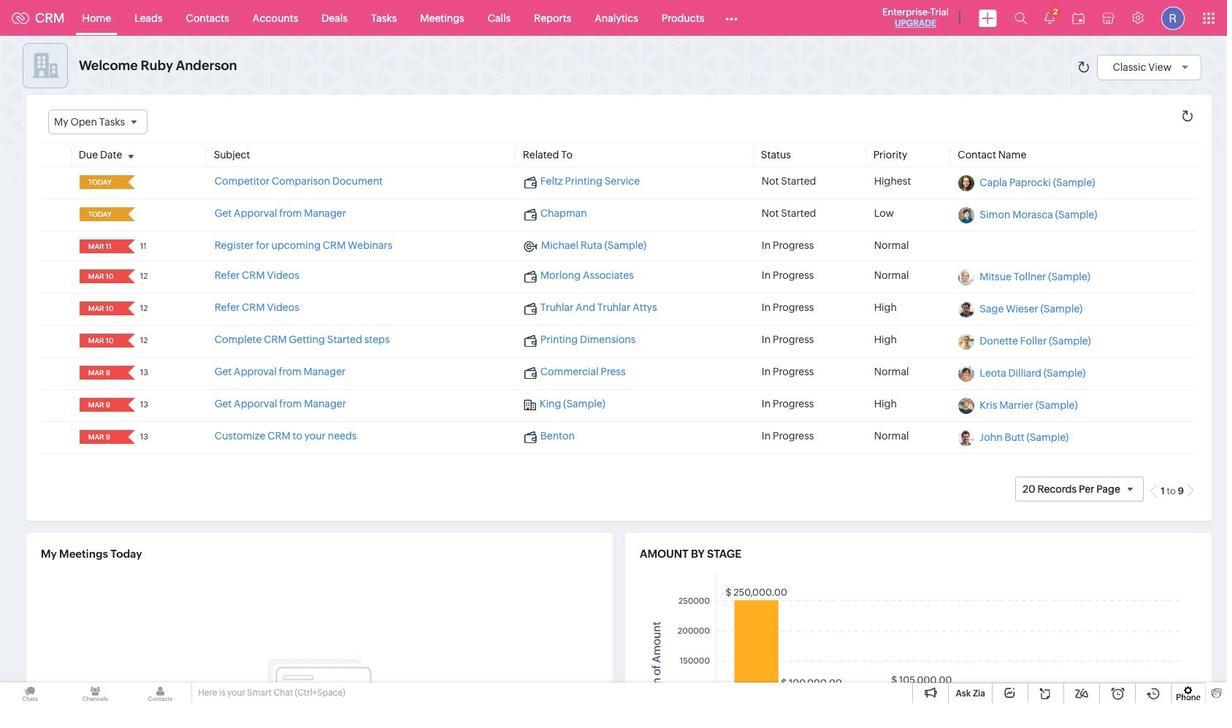Task type: locate. For each thing, give the bounding box(es) containing it.
late by  days image
[[122, 178, 140, 186], [122, 210, 140, 219]]

0 vertical spatial late by  days image
[[122, 178, 140, 186]]

None field
[[48, 110, 148, 135], [84, 175, 118, 189], [84, 208, 118, 221], [84, 240, 118, 254], [84, 270, 118, 284], [84, 302, 118, 316], [84, 334, 118, 348], [84, 366, 118, 380], [84, 398, 118, 412], [84, 430, 118, 444], [48, 110, 148, 135], [84, 175, 118, 189], [84, 208, 118, 221], [84, 240, 118, 254], [84, 270, 118, 284], [84, 302, 118, 316], [84, 334, 118, 348], [84, 366, 118, 380], [84, 398, 118, 412], [84, 430, 118, 444]]

Other Modules field
[[716, 6, 747, 30]]

logo image
[[12, 12, 29, 24]]

1 vertical spatial late by  days image
[[122, 210, 140, 219]]

search element
[[1006, 0, 1036, 36]]

2 late by  days image from the top
[[122, 210, 140, 219]]

1 late by  days image from the top
[[122, 178, 140, 186]]



Task type: describe. For each thing, give the bounding box(es) containing it.
calendar image
[[1072, 12, 1085, 24]]

signals element
[[1036, 0, 1063, 36]]

search image
[[1014, 12, 1027, 24]]

channels image
[[65, 683, 125, 703]]

profile element
[[1153, 0, 1193, 35]]

create menu image
[[979, 9, 997, 27]]

profile image
[[1161, 6, 1185, 30]]

contacts image
[[130, 683, 190, 703]]

create menu element
[[970, 0, 1006, 35]]

chats image
[[0, 683, 60, 703]]



